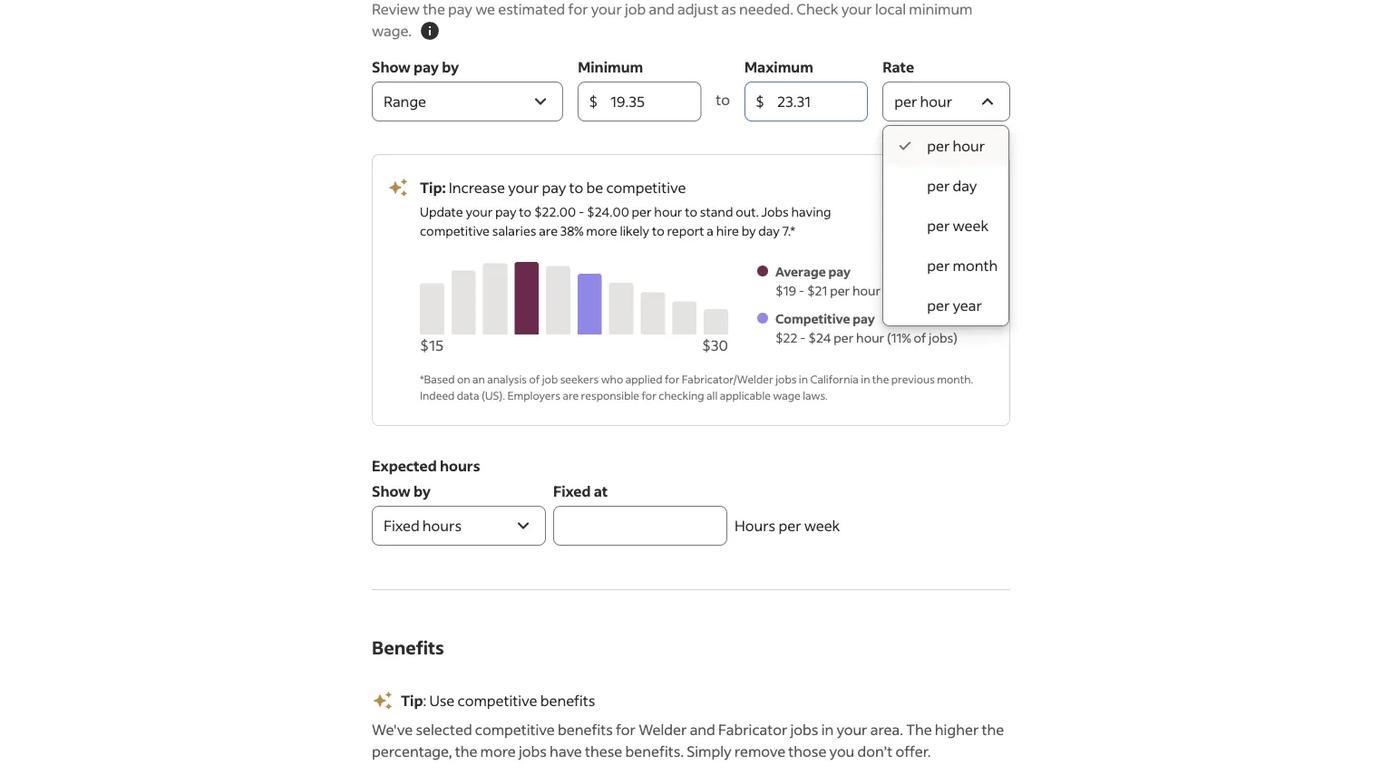 Task type: vqa. For each thing, say whether or not it's contained in the screenshot.
the left Resume
no



Task type: describe. For each thing, give the bounding box(es) containing it.
per inside popup button
[[895, 92, 918, 111]]

$19
[[776, 283, 797, 299]]

california
[[811, 372, 859, 386]]

average
[[776, 264, 826, 280]]

higher
[[935, 721, 979, 740]]

competitive right use
[[458, 692, 538, 711]]

per week
[[928, 216, 989, 235]]

jobs
[[762, 204, 789, 220]]

of inside *based on an analysis of job seekers who applied for fabricator/welder jobs in california in the previous month. indeed data (us). employers are responsible for checking all applicable wage laws.
[[529, 372, 540, 386]]

pay inside review the pay we estimated for your job and adjust as needed. check your local minimum wage.
[[448, 0, 473, 18]]

for down the applied
[[642, 388, 657, 402]]

adjust
[[678, 0, 719, 18]]

0 horizontal spatial week
[[805, 517, 841, 535]]

increase
[[449, 178, 506, 197]]

maximum
[[745, 58, 814, 76]]

per inside average pay $19 - $21 per hour (13% of jobs)
[[831, 283, 850, 299]]

hours per week
[[735, 517, 841, 535]]

hour inside average pay $19 - $21 per hour (13% of jobs)
[[853, 283, 881, 299]]

fixed at
[[554, 482, 608, 501]]

$15
[[420, 336, 444, 355]]

rate list box
[[884, 126, 1009, 326]]

per day
[[928, 177, 978, 195]]

show pay by
[[372, 58, 459, 76]]

competitive
[[776, 311, 851, 327]]

range button
[[372, 82, 564, 122]]

*based
[[420, 372, 455, 386]]

per left month
[[928, 256, 950, 275]]

simply
[[687, 743, 732, 761]]

the right "higher"
[[982, 721, 1005, 740]]

jobs) for competitive pay $22 - $24 per hour (11% of jobs)
[[929, 330, 958, 346]]

update inside button
[[915, 191, 966, 210]]

check
[[797, 0, 839, 18]]

out.
[[736, 204, 759, 220]]

to right minimum "field"
[[716, 90, 731, 109]]

employers
[[508, 388, 561, 402]]

your left the local
[[842, 0, 873, 18]]

fixed hours
[[384, 517, 462, 535]]

all
[[707, 388, 718, 402]]

hours for fixed hours
[[423, 517, 462, 535]]

the down the selected
[[455, 743, 478, 761]]

fixed for fixed hours
[[384, 517, 420, 535]]

responsible
[[581, 388, 640, 402]]

competitive inside we've selected competitive benefits for welder and fabricator jobs in your area. the higher the percentage, the more jobs have these benefits. simply remove those you don't offer.
[[475, 721, 555, 740]]

job inside *based on an analysis of job seekers who applied for fabricator/welder jobs in california in the previous month. indeed data (us). employers are responsible for checking all applicable wage laws.
[[542, 372, 558, 386]]

competitive pay $22 - $24 per hour (11% of jobs)
[[776, 311, 958, 346]]

your down increase
[[466, 204, 493, 220]]

local
[[876, 0, 907, 18]]

fixed hours button
[[372, 506, 546, 546]]

report
[[667, 223, 705, 239]]

hour inside popup button
[[921, 92, 953, 111]]

to up salaries
[[519, 204, 532, 220]]

and inside review the pay we estimated for your job and adjust as needed. check your local minimum wage.
[[649, 0, 675, 18]]

day inside rate list box
[[953, 177, 978, 195]]

range
[[384, 92, 427, 111]]

wage
[[774, 388, 801, 402]]

per month
[[928, 256, 998, 275]]

as
[[722, 0, 737, 18]]

per inside tip: increase your pay to be competitive update your pay to $22.00 - $24.00 per hour to stand out. jobs having competitive salaries are 38% more likely to report a hire by day 7.*
[[632, 204, 652, 220]]

Maximum field
[[778, 82, 858, 122]]

tip:
[[420, 178, 446, 197]]

use
[[430, 692, 455, 711]]

month
[[953, 256, 998, 275]]

your up $22.00
[[508, 178, 539, 197]]

those
[[789, 743, 827, 761]]

competitive up likely
[[607, 178, 686, 197]]

per hour inside popup button
[[895, 92, 953, 111]]

$21
[[808, 283, 828, 299]]

salaries
[[493, 223, 537, 239]]

0 vertical spatial benefits
[[541, 692, 596, 711]]

day inside tip: increase your pay to be competitive update your pay to $22.00 - $24.00 per hour to stand out. jobs having competitive salaries are 38% more likely to report a hire by day 7.*
[[759, 223, 780, 239]]

:
[[423, 692, 427, 711]]

who
[[601, 372, 624, 386]]

at
[[594, 482, 608, 501]]

per left year
[[928, 296, 950, 315]]

to right likely
[[652, 223, 665, 239]]

to left "be"
[[570, 178, 584, 197]]

are inside tip: increase your pay to be competitive update your pay to $22.00 - $24.00 per hour to stand out. jobs having competitive salaries are 38% more likely to report a hire by day 7.*
[[539, 223, 558, 239]]

tip : use competitive benefits
[[401, 692, 596, 711]]

benefits inside we've selected competitive benefits for welder and fabricator jobs in your area. the higher the percentage, the more jobs have these benefits. simply remove those you don't offer.
[[558, 721, 613, 740]]

per year
[[928, 296, 983, 315]]

$ for maximum
[[756, 92, 765, 111]]

pay up $22.00
[[542, 178, 567, 197]]

per hour inside option
[[928, 137, 986, 155]]

we've selected competitive benefits for welder and fabricator jobs in your area. the higher the percentage, the more jobs have these benefits. simply remove those you don't offer.
[[372, 721, 1005, 761]]

minimum
[[578, 58, 644, 76]]

expected
[[372, 457, 437, 476]]

update button
[[901, 184, 981, 217]]

month.
[[938, 372, 974, 386]]

percentage,
[[372, 743, 452, 761]]

jobs) for average pay $19 - $21 per hour (13% of jobs)
[[927, 283, 956, 299]]

likely
[[620, 223, 650, 239]]

per down per hour option
[[928, 177, 950, 195]]

estimated
[[498, 0, 566, 18]]

update inside tip: increase your pay to be competitive update your pay to $22.00 - $24.00 per hour to stand out. jobs having competitive salaries are 38% more likely to report a hire by day 7.*
[[420, 204, 463, 220]]

a
[[707, 223, 714, 239]]

pay down the tooltip for how salary estimate is determined. image
[[414, 58, 439, 76]]

job inside review the pay we estimated for your job and adjust as needed. check your local minimum wage.
[[625, 0, 646, 18]]

of for (13%
[[912, 283, 924, 299]]

the inside review the pay we estimated for your job and adjust as needed. check your local minimum wage.
[[423, 0, 445, 18]]

(13%
[[884, 283, 909, 299]]

expected hours
[[372, 457, 480, 476]]

year
[[953, 296, 983, 315]]

per right hours
[[779, 517, 802, 535]]

$30
[[702, 336, 729, 355]]

7.*
[[783, 223, 796, 239]]

benefits
[[372, 636, 444, 660]]

more inside we've selected competitive benefits for welder and fabricator jobs in your area. the higher the percentage, the more jobs have these benefits. simply remove those you don't offer.
[[481, 743, 516, 761]]

- for competitive pay $22 - $24 per hour (11% of jobs)
[[801, 330, 806, 346]]

pay inside competitive pay $22 - $24 per hour (11% of jobs)
[[853, 311, 875, 327]]



Task type: locate. For each thing, give the bounding box(es) containing it.
benefits up have
[[541, 692, 596, 711]]

1 vertical spatial and
[[690, 721, 716, 740]]

fixed down show by
[[384, 517, 420, 535]]

the left previous
[[873, 372, 890, 386]]

competitive down tip:
[[420, 223, 490, 239]]

previous
[[892, 372, 935, 386]]

2 vertical spatial of
[[529, 372, 540, 386]]

for right estimated
[[569, 0, 589, 18]]

pay inside average pay $19 - $21 per hour (13% of jobs)
[[829, 264, 851, 280]]

an
[[473, 372, 485, 386]]

day up per week
[[953, 177, 978, 195]]

0 horizontal spatial job
[[542, 372, 558, 386]]

1 vertical spatial by
[[742, 223, 756, 239]]

per hour button
[[883, 82, 1011, 122]]

for up "checking" on the bottom of the page
[[665, 372, 680, 386]]

2 vertical spatial by
[[414, 482, 431, 501]]

tip
[[401, 692, 423, 711]]

are
[[539, 223, 558, 239], [563, 388, 579, 402]]

hour up the per day
[[953, 137, 986, 155]]

show down "wage."
[[372, 58, 411, 76]]

hour up report
[[655, 204, 683, 220]]

to
[[716, 90, 731, 109], [570, 178, 584, 197], [519, 204, 532, 220], [685, 204, 698, 220], [652, 223, 665, 239]]

in right california
[[861, 372, 871, 386]]

0 vertical spatial by
[[442, 58, 459, 76]]

2 $ from the left
[[756, 92, 765, 111]]

are down $22.00
[[539, 223, 558, 239]]

per up likely
[[632, 204, 652, 220]]

1 horizontal spatial week
[[953, 216, 989, 235]]

minimum
[[910, 0, 973, 18]]

remove
[[735, 743, 786, 761]]

hire
[[717, 223, 739, 239]]

1 show from the top
[[372, 58, 411, 76]]

jobs) inside competitive pay $22 - $24 per hour (11% of jobs)
[[929, 330, 958, 346]]

2 horizontal spatial in
[[861, 372, 871, 386]]

1 vertical spatial hours
[[423, 517, 462, 535]]

1 vertical spatial are
[[563, 388, 579, 402]]

on
[[457, 372, 471, 386]]

hour inside competitive pay $22 - $24 per hour (11% of jobs)
[[857, 330, 885, 346]]

$22
[[776, 330, 798, 346]]

by inside tip: increase your pay to be competitive update your pay to $22.00 - $24.00 per hour to stand out. jobs having competitive salaries are 38% more likely to report a hire by day 7.*
[[742, 223, 756, 239]]

1 vertical spatial jobs)
[[929, 330, 958, 346]]

and
[[649, 0, 675, 18], [690, 721, 716, 740]]

checking
[[659, 388, 705, 402]]

rate
[[883, 58, 915, 76]]

per down the per day
[[928, 216, 950, 235]]

laws.
[[803, 388, 828, 402]]

more down $24.00
[[587, 223, 618, 239]]

0 vertical spatial week
[[953, 216, 989, 235]]

1 vertical spatial week
[[805, 517, 841, 535]]

jobs
[[776, 372, 797, 386], [791, 721, 819, 740], [519, 743, 547, 761]]

per up the per day
[[928, 137, 950, 155]]

the
[[907, 721, 933, 740]]

1 horizontal spatial fixed
[[554, 482, 591, 501]]

the
[[423, 0, 445, 18], [873, 372, 890, 386], [982, 721, 1005, 740], [455, 743, 478, 761]]

needed.
[[740, 0, 794, 18]]

0 horizontal spatial more
[[481, 743, 516, 761]]

0 horizontal spatial update
[[420, 204, 463, 220]]

hours
[[440, 457, 480, 476], [423, 517, 462, 535]]

area.
[[871, 721, 904, 740]]

your up minimum
[[591, 0, 622, 18]]

$22.00
[[534, 204, 576, 220]]

jobs inside *based on an analysis of job seekers who applied for fabricator/welder jobs in california in the previous month. indeed data (us). employers are responsible for checking all applicable wage laws.
[[776, 372, 797, 386]]

for
[[569, 0, 589, 18], [665, 372, 680, 386], [642, 388, 657, 402], [616, 721, 636, 740]]

more inside tip: increase your pay to be competitive update your pay to $22.00 - $24.00 per hour to stand out. jobs having competitive salaries are 38% more likely to report a hire by day 7.*
[[587, 223, 618, 239]]

hour inside option
[[953, 137, 986, 155]]

job
[[625, 0, 646, 18], [542, 372, 558, 386]]

review the pay we estimated for your job and adjust as needed. check your local minimum wage.
[[372, 0, 973, 40]]

hours
[[735, 517, 776, 535]]

your inside we've selected competitive benefits for welder and fabricator jobs in your area. the higher the percentage, the more jobs have these benefits. simply remove those you don't offer.
[[837, 721, 868, 740]]

hour left the (13%
[[853, 283, 881, 299]]

- left $21
[[799, 283, 805, 299]]

1 vertical spatial benefits
[[558, 721, 613, 740]]

per inside competitive pay $22 - $24 per hour (11% of jobs)
[[834, 330, 854, 346]]

0 vertical spatial -
[[579, 204, 585, 220]]

fixed
[[554, 482, 591, 501], [384, 517, 420, 535]]

jobs)
[[927, 283, 956, 299], [929, 330, 958, 346]]

benefits.
[[626, 743, 684, 761]]

jobs) down per year at right
[[929, 330, 958, 346]]

1 vertical spatial more
[[481, 743, 516, 761]]

1 vertical spatial of
[[914, 330, 927, 346]]

1 vertical spatial show
[[372, 482, 411, 501]]

(11%
[[888, 330, 912, 346]]

2 horizontal spatial by
[[742, 223, 756, 239]]

and up simply
[[690, 721, 716, 740]]

per right $24 on the top of the page
[[834, 330, 854, 346]]

for inside review the pay we estimated for your job and adjust as needed. check your local minimum wage.
[[569, 0, 589, 18]]

$ down maximum
[[756, 92, 765, 111]]

- inside average pay $19 - $21 per hour (13% of jobs)
[[799, 283, 805, 299]]

pay right average
[[829, 264, 851, 280]]

you
[[830, 743, 855, 761]]

-
[[579, 204, 585, 220], [799, 283, 805, 299], [801, 330, 806, 346]]

pay left we
[[448, 0, 473, 18]]

(us).
[[482, 388, 506, 402]]

jobs up wage
[[776, 372, 797, 386]]

0 horizontal spatial are
[[539, 223, 558, 239]]

0 horizontal spatial by
[[414, 482, 431, 501]]

38%
[[561, 223, 584, 239]]

0 vertical spatial jobs)
[[927, 283, 956, 299]]

by
[[442, 58, 459, 76], [742, 223, 756, 239], [414, 482, 431, 501]]

- up 38%
[[579, 204, 585, 220]]

per hour up the per day
[[928, 137, 986, 155]]

be
[[587, 178, 604, 197]]

welder
[[639, 721, 687, 740]]

$ for minimum
[[589, 92, 598, 111]]

fixed for fixed at
[[554, 482, 591, 501]]

stand
[[700, 204, 734, 220]]

2 vertical spatial jobs
[[519, 743, 547, 761]]

we
[[476, 0, 496, 18]]

having
[[792, 204, 832, 220]]

0 vertical spatial per hour
[[895, 92, 953, 111]]

0 vertical spatial are
[[539, 223, 558, 239]]

Fixed at field
[[554, 506, 728, 546]]

update down tip:
[[420, 204, 463, 220]]

your
[[591, 0, 622, 18], [842, 0, 873, 18], [508, 178, 539, 197], [466, 204, 493, 220], [837, 721, 868, 740]]

0 horizontal spatial fixed
[[384, 517, 420, 535]]

competitive down tip : use competitive benefits
[[475, 721, 555, 740]]

of for (11%
[[914, 330, 927, 346]]

1 horizontal spatial job
[[625, 0, 646, 18]]

are inside *based on an analysis of job seekers who applied for fabricator/welder jobs in california in the previous month. indeed data (us). employers are responsible for checking all applicable wage laws.
[[563, 388, 579, 402]]

of right (11%
[[914, 330, 927, 346]]

hours for expected hours
[[440, 457, 480, 476]]

the inside *based on an analysis of job seekers who applied for fabricator/welder jobs in california in the previous month. indeed data (us). employers are responsible for checking all applicable wage laws.
[[873, 372, 890, 386]]

benefits up these
[[558, 721, 613, 740]]

Minimum field
[[611, 82, 691, 122]]

show by
[[372, 482, 431, 501]]

applied
[[626, 372, 663, 386]]

update up per week
[[915, 191, 966, 210]]

show for show by
[[372, 482, 411, 501]]

- inside competitive pay $22 - $24 per hour (11% of jobs)
[[801, 330, 806, 346]]

data
[[457, 388, 480, 402]]

hour up per hour option
[[921, 92, 953, 111]]

1 horizontal spatial day
[[953, 177, 978, 195]]

pay down average pay $19 - $21 per hour (13% of jobs)
[[853, 311, 875, 327]]

tip: increase your pay to be competitive update your pay to $22.00 - $24.00 per hour to stand out. jobs having competitive salaries are 38% more likely to report a hire by day 7.*
[[420, 178, 832, 239]]

of inside average pay $19 - $21 per hour (13% of jobs)
[[912, 283, 924, 299]]

pay
[[448, 0, 473, 18], [414, 58, 439, 76], [542, 178, 567, 197], [496, 204, 517, 220], [829, 264, 851, 280], [853, 311, 875, 327]]

0 horizontal spatial $
[[589, 92, 598, 111]]

$24
[[809, 330, 832, 346]]

0 vertical spatial of
[[912, 283, 924, 299]]

in up you
[[822, 721, 834, 740]]

per right $21
[[831, 283, 850, 299]]

hour left (11%
[[857, 330, 885, 346]]

hours down show by
[[423, 517, 462, 535]]

job up employers
[[542, 372, 558, 386]]

week inside rate list box
[[953, 216, 989, 235]]

hour inside tip: increase your pay to be competitive update your pay to $22.00 - $24.00 per hour to stand out. jobs having competitive salaries are 38% more likely to report a hire by day 7.*
[[655, 204, 683, 220]]

1 horizontal spatial $
[[756, 92, 765, 111]]

week right hours
[[805, 517, 841, 535]]

by down expected hours in the left bottom of the page
[[414, 482, 431, 501]]

more down tip : use competitive benefits
[[481, 743, 516, 761]]

0 vertical spatial jobs
[[776, 372, 797, 386]]

1 vertical spatial day
[[759, 223, 780, 239]]

0 horizontal spatial day
[[759, 223, 780, 239]]

per hour
[[895, 92, 953, 111], [928, 137, 986, 155]]

$ down minimum
[[589, 92, 598, 111]]

- right $22
[[801, 330, 806, 346]]

- for average pay $19 - $21 per hour (13% of jobs)
[[799, 283, 805, 299]]

show for show pay by
[[372, 58, 411, 76]]

- inside tip: increase your pay to be competitive update your pay to $22.00 - $24.00 per hour to stand out. jobs having competitive salaries are 38% more likely to report a hire by day 7.*
[[579, 204, 585, 220]]

1 vertical spatial job
[[542, 372, 558, 386]]

2 show from the top
[[372, 482, 411, 501]]

per hour down rate on the right of the page
[[895, 92, 953, 111]]

*based on an analysis of job seekers who applied for fabricator/welder jobs in california in the previous month. indeed data (us). employers are responsible for checking all applicable wage laws.
[[420, 372, 974, 402]]

$24.00
[[587, 204, 630, 220]]

jobs) inside average pay $19 - $21 per hour (13% of jobs)
[[927, 283, 956, 299]]

of inside competitive pay $22 - $24 per hour (11% of jobs)
[[914, 330, 927, 346]]

1 horizontal spatial and
[[690, 721, 716, 740]]

offer.
[[896, 743, 931, 761]]

per down rate on the right of the page
[[895, 92, 918, 111]]

wage.
[[372, 21, 412, 40]]

0 horizontal spatial and
[[649, 0, 675, 18]]

these
[[585, 743, 623, 761]]

by down "out."
[[742, 223, 756, 239]]

and left the "adjust"
[[649, 0, 675, 18]]

jobs) down per month
[[927, 283, 956, 299]]

have
[[550, 743, 582, 761]]

and inside we've selected competitive benefits for welder and fabricator jobs in your area. the higher the percentage, the more jobs have these benefits. simply remove those you don't offer.
[[690, 721, 716, 740]]

1 horizontal spatial by
[[442, 58, 459, 76]]

for up these
[[616, 721, 636, 740]]

fixed inside popup button
[[384, 517, 420, 535]]

your up you
[[837, 721, 868, 740]]

applicable
[[720, 388, 771, 402]]

1 vertical spatial jobs
[[791, 721, 819, 740]]

1 $ from the left
[[589, 92, 598, 111]]

of right the (13%
[[912, 283, 924, 299]]

1 horizontal spatial in
[[822, 721, 834, 740]]

hour
[[921, 92, 953, 111], [953, 137, 986, 155], [655, 204, 683, 220], [853, 283, 881, 299], [857, 330, 885, 346]]

of up employers
[[529, 372, 540, 386]]

hours inside popup button
[[423, 517, 462, 535]]

per hour option
[[884, 126, 1009, 166]]

0 vertical spatial show
[[372, 58, 411, 76]]

1 horizontal spatial more
[[587, 223, 618, 239]]

week up month
[[953, 216, 989, 235]]

0 vertical spatial job
[[625, 0, 646, 18]]

review
[[372, 0, 420, 18]]

2 vertical spatial -
[[801, 330, 806, 346]]

per inside option
[[928, 137, 950, 155]]

0 vertical spatial hours
[[440, 457, 480, 476]]

in inside we've selected competitive benefits for welder and fabricator jobs in your area. the higher the percentage, the more jobs have these benefits. simply remove those you don't offer.
[[822, 721, 834, 740]]

of
[[912, 283, 924, 299], [914, 330, 927, 346], [529, 372, 540, 386]]

0 vertical spatial and
[[649, 0, 675, 18]]

pay up salaries
[[496, 204, 517, 220]]

indeed
[[420, 388, 455, 402]]

jobs up those
[[791, 721, 819, 740]]

to up report
[[685, 204, 698, 220]]

1 vertical spatial -
[[799, 283, 805, 299]]

hours right expected
[[440, 457, 480, 476]]

selected
[[416, 721, 472, 740]]

0 vertical spatial day
[[953, 177, 978, 195]]

seekers
[[560, 372, 599, 386]]

fixed left 'at'
[[554, 482, 591, 501]]

in up the laws.
[[799, 372, 809, 386]]

for inside we've selected competitive benefits for welder and fabricator jobs in your area. the higher the percentage, the more jobs have these benefits. simply remove those you don't offer.
[[616, 721, 636, 740]]

1 horizontal spatial update
[[915, 191, 966, 210]]

1 vertical spatial per hour
[[928, 137, 986, 155]]

fabricator
[[719, 721, 788, 740]]

by up "range" popup button
[[442, 58, 459, 76]]

day left 7.*
[[759, 223, 780, 239]]

0 vertical spatial more
[[587, 223, 618, 239]]

the up the tooltip for how salary estimate is determined. image
[[423, 0, 445, 18]]

week
[[953, 216, 989, 235], [805, 517, 841, 535]]

day
[[953, 177, 978, 195], [759, 223, 780, 239]]

update
[[915, 191, 966, 210], [420, 204, 463, 220]]

tooltip for how salary estimate is determined. image
[[419, 20, 441, 42]]

0 horizontal spatial in
[[799, 372, 809, 386]]

job left the "adjust"
[[625, 0, 646, 18]]

are down seekers
[[563, 388, 579, 402]]

in
[[799, 372, 809, 386], [861, 372, 871, 386], [822, 721, 834, 740]]

0 vertical spatial fixed
[[554, 482, 591, 501]]

jobs left have
[[519, 743, 547, 761]]

1 vertical spatial fixed
[[384, 517, 420, 535]]

1 horizontal spatial are
[[563, 388, 579, 402]]

fabricator/welder
[[682, 372, 774, 386]]

show down expected
[[372, 482, 411, 501]]



